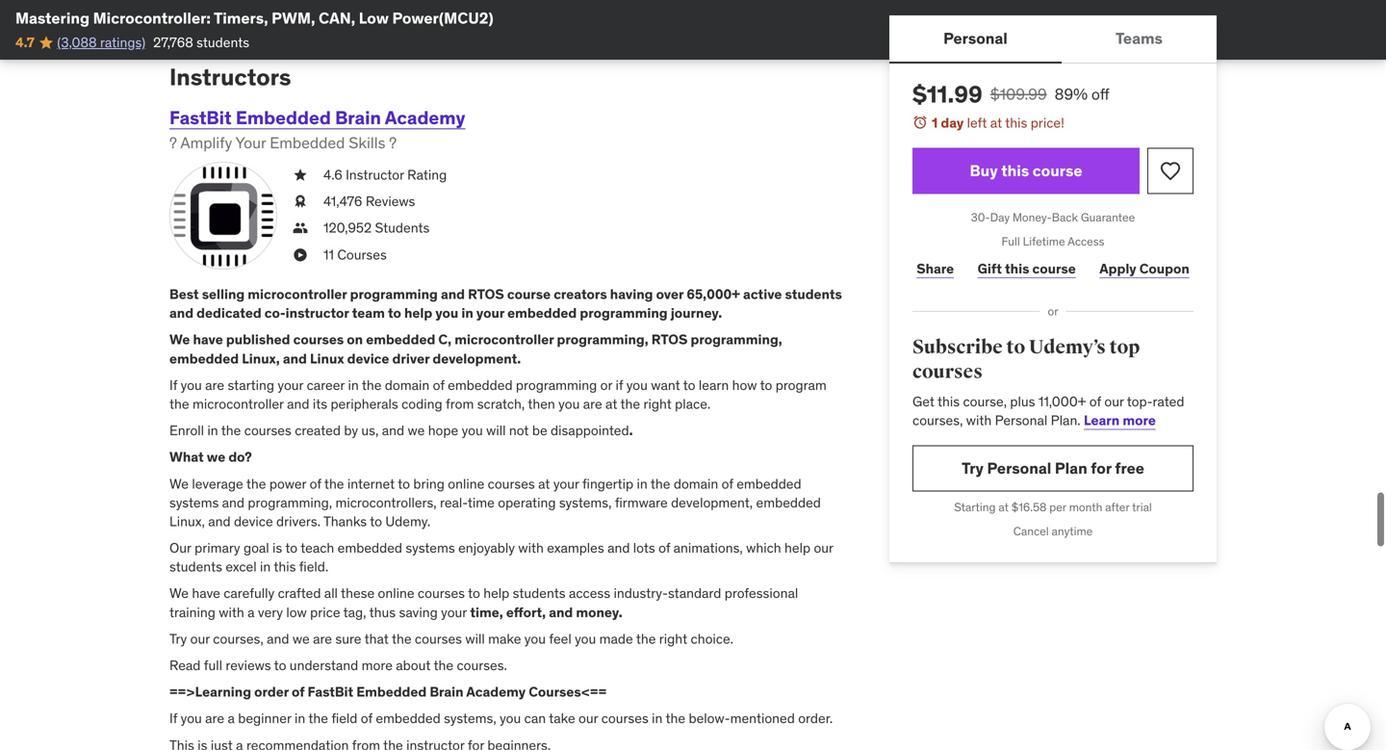 Task type: describe. For each thing, give the bounding box(es) containing it.
free
[[1116, 458, 1145, 478]]

these
[[341, 585, 375, 602]]

examples
[[547, 539, 605, 557]]

goal
[[244, 539, 269, 557]]

0 vertical spatial domain
[[385, 376, 430, 394]]

2 horizontal spatial we
[[408, 422, 425, 439]]

tag,
[[343, 604, 366, 621]]

you left can
[[500, 710, 521, 727]]

is
[[273, 539, 282, 557]]

to right how
[[760, 376, 773, 394]]

make
[[488, 630, 521, 648]]

your left career
[[278, 376, 304, 394]]

try for try personal plan for free
[[962, 458, 984, 478]]

our
[[170, 539, 191, 557]]

having
[[610, 286, 653, 303]]

with inside best selling microcontroller programming and rtos course creators having over 65,000+ active students and dedicated co-instructor team to help you in your embedded programming journey. we have published courses on embedded c, microcontroller programming, rtos programming, embedded linux, and linux device driver development. if you are starting your career in the domain of embedded programming or if you want to learn how to program the microcontroller and its peripherals coding from scratch, then you are at the right place. enroll in the courses created by us, and we hope you will not be disappointed . what we do? we leverage the power of the internet to bring online courses at your fingertip in the domain of embedded systems and programming, microcontrollers, real-time operating systems, firmware development, embedded linux, and device drivers. thanks to udemy. our primary goal is to teach embedded systems enjoyably with examples and lots of animations, which help our students excel in this field.
[[519, 539, 544, 557]]

and down leverage
[[222, 494, 245, 511]]

operating
[[498, 494, 556, 511]]

1 ? from the left
[[170, 133, 177, 153]]

$11.99 $109.99 89% off
[[913, 80, 1110, 109]]

the left internet
[[324, 475, 344, 492]]

gift
[[978, 260, 1003, 277]]

to up place.
[[684, 376, 696, 394]]

personal button
[[890, 15, 1062, 62]]

0 horizontal spatial rtos
[[468, 286, 504, 303]]

this inside best selling microcontroller programming and rtos course creators having over 65,000+ active students and dedicated co-instructor team to help you in your embedded programming journey. we have published courses on embedded c, microcontroller programming, rtos programming, embedded linux, and linux device driver development. if you are starting your career in the domain of embedded programming or if you want to learn how to program the microcontroller and its peripherals coding from scratch, then you are at the right place. enroll in the courses created by us, and we hope you will not be disappointed . what we do? we leverage the power of the internet to bring online courses at your fingertip in the domain of embedded systems and programming, microcontrollers, real-time operating systems, firmware development, embedded linux, and device drivers. thanks to udemy. our primary goal is to teach embedded systems enjoyably with examples and lots of animations, which help our students excel in this field.
[[274, 558, 296, 576]]

apply
[[1100, 260, 1137, 277]]

of up coding
[[433, 376, 445, 394]]

right inside best selling microcontroller programming and rtos course creators having over 65,000+ active students and dedicated co-instructor team to help you in your embedded programming journey. we have published courses on embedded c, microcontroller programming, rtos programming, embedded linux, and linux device driver development. if you are starting your career in the domain of embedded programming or if you want to learn how to program the microcontroller and its peripherals coding from scratch, then you are at the right place. enroll in the courses created by us, and we hope you will not be disappointed . what we do? we leverage the power of the internet to bring online courses at your fingertip in the domain of embedded systems and programming, microcontrollers, real-time operating systems, firmware development, embedded linux, and device drivers. thanks to udemy. our primary goal is to teach embedded systems enjoyably with examples and lots of animations, which help our students excel in this field.
[[644, 395, 672, 413]]

reviews
[[226, 657, 271, 674]]

lots
[[634, 539, 656, 557]]

the right that
[[392, 630, 412, 648]]

active
[[744, 286, 782, 303]]

day
[[941, 114, 964, 131]]

embedded down creators
[[508, 304, 577, 322]]

firmware
[[615, 494, 668, 511]]

peripherals
[[331, 395, 398, 413]]

mastering microcontroller: timers, pwm, can, low power(mcu2)
[[15, 8, 494, 28]]

power(mcu2)
[[392, 8, 494, 28]]

linux
[[310, 350, 344, 367]]

1 vertical spatial microcontroller
[[455, 331, 554, 348]]

low
[[359, 8, 389, 28]]

11,000+
[[1039, 393, 1087, 410]]

academy inside fastbit embedded brain academy ? amplify your embedded skills ?
[[385, 106, 466, 129]]

alarm image
[[913, 115, 928, 130]]

carefully
[[224, 585, 275, 602]]

to left bring
[[398, 475, 410, 492]]

1 vertical spatial help
[[785, 539, 811, 557]]

training
[[170, 604, 216, 621]]

our inside best selling microcontroller programming and rtos course creators having over 65,000+ active students and dedicated co-instructor team to help you in your embedded programming journey. we have published courses on embedded c, microcontroller programming, rtos programming, embedded linux, and linux device driver development. if you are starting your career in the domain of embedded programming or if you want to learn how to program the microcontroller and its peripherals coding from scratch, then you are at the right place. enroll in the courses created by us, and we hope you will not be disappointed . what we do? we leverage the power of the internet to bring online courses at your fingertip in the domain of embedded systems and programming, microcontrollers, real-time operating systems, firmware development, embedded linux, and device drivers. thanks to udemy. our primary goal is to teach embedded systems enjoyably with examples and lots of animations, which help our students excel in this field.
[[814, 539, 834, 557]]

drivers.
[[276, 513, 321, 530]]

in up the development.
[[462, 304, 474, 322]]

courses up do?
[[244, 422, 292, 439]]

and up feel
[[549, 604, 573, 621]]

this for gift
[[1006, 260, 1030, 277]]

we inside the we have carefully crafted all these online courses to help students access industry-standard professional training with a very low price tag, thus saving your
[[170, 585, 189, 602]]

courses
[[337, 246, 387, 263]]

what
[[170, 448, 204, 466]]

enjoyably
[[459, 539, 515, 557]]

you up c, on the left top of page
[[436, 304, 459, 322]]

thanks
[[324, 513, 367, 530]]

==>learning
[[170, 683, 251, 701]]

online inside the we have carefully crafted all these online courses to help students access industry-standard professional training with a very low price tag, thus saving your
[[378, 585, 415, 602]]

are left 'starting'
[[205, 376, 225, 394]]

your up the development.
[[477, 304, 505, 322]]

1 horizontal spatial domain
[[674, 475, 719, 492]]

2 vertical spatial microcontroller
[[193, 395, 284, 413]]

of right 'power'
[[310, 475, 321, 492]]

co-
[[265, 304, 286, 322]]

.
[[630, 422, 633, 439]]

1 vertical spatial embedded
[[270, 133, 345, 153]]

microcontrollers,
[[336, 494, 437, 511]]

try our courses, and we are sure that the courses will make you feel you made the right choice. read full reviews to understand more about the courses. ==>learning order of fastbit embedded brain academy courses<== if you are a beginner in the field of embedded systems, you can take our courses in the below-mentioned order.
[[170, 630, 833, 727]]

0 vertical spatial embedded
[[236, 106, 331, 129]]

1 horizontal spatial device
[[347, 350, 390, 367]]

course inside best selling microcontroller programming and rtos course creators having over 65,000+ active students and dedicated co-instructor team to help you in your embedded programming journey. we have published courses on embedded c, microcontroller programming, rtos programming, embedded linux, and linux device driver development. if you are starting your career in the domain of embedded programming or if you want to learn how to program the microcontroller and its peripherals coding from scratch, then you are at the right place. enroll in the courses created by us, and we hope you will not be disappointed . what we do? we leverage the power of the internet to bring online courses at your fingertip in the domain of embedded systems and programming, microcontrollers, real-time operating systems, firmware development, embedded linux, and device drivers. thanks to udemy. our primary goal is to teach embedded systems enjoyably with examples and lots of animations, which help our students excel in this field.
[[507, 286, 551, 303]]

instructor
[[286, 304, 349, 322]]

are left sure
[[313, 630, 332, 648]]

fastbit inside the try our courses, and we are sure that the courses will make you feel you made the right choice. read full reviews to understand more about the courses. ==>learning order of fastbit embedded brain academy courses<== if you are a beginner in the field of embedded systems, you can take our courses in the below-mentioned order.
[[308, 683, 354, 701]]

price!
[[1031, 114, 1065, 131]]

c,
[[439, 331, 452, 348]]

0 vertical spatial microcontroller
[[248, 286, 347, 303]]

to right team
[[388, 304, 402, 322]]

and left linux
[[283, 350, 307, 367]]

full
[[204, 657, 223, 674]]

back
[[1052, 210, 1079, 225]]

day
[[991, 210, 1010, 225]]

a inside the try our courses, and we are sure that the courses will make you feel you made the right choice. read full reviews to understand more about the courses. ==>learning order of fastbit embedded brain academy courses<== if you are a beginner in the field of embedded systems, you can take our courses in the below-mentioned order.
[[228, 710, 235, 727]]

bring
[[414, 475, 445, 492]]

development,
[[671, 494, 753, 511]]

fingertip
[[583, 475, 634, 492]]

try personal plan for free
[[962, 458, 1145, 478]]

0 vertical spatial linux,
[[242, 350, 280, 367]]

and down best at the top left of page
[[170, 304, 194, 322]]

teams
[[1116, 28, 1163, 48]]

the up peripherals
[[362, 376, 382, 394]]

understand
[[290, 657, 359, 674]]

plus
[[1011, 393, 1036, 410]]

at down if
[[606, 395, 618, 413]]

fastbit embedded brain academy image
[[170, 162, 277, 270]]

students down the timers,
[[197, 34, 250, 51]]

subscribe to udemy's top courses
[[913, 336, 1141, 384]]

primary
[[195, 539, 240, 557]]

power
[[270, 475, 307, 492]]

top
[[1110, 336, 1141, 359]]

2 horizontal spatial programming,
[[691, 331, 783, 348]]

if inside best selling microcontroller programming and rtos course creators having over 65,000+ active students and dedicated co-instructor team to help you in your embedded programming journey. we have published courses on embedded c, microcontroller programming, rtos programming, embedded linux, and linux device driver development. if you are starting your career in the domain of embedded programming or if you want to learn how to program the microcontroller and its peripherals coding from scratch, then you are at the right place. enroll in the courses created by us, and we hope you will not be disappointed . what we do? we leverage the power of the internet to bring online courses at your fingertip in the domain of embedded systems and programming, microcontrollers, real-time operating systems, firmware development, embedded linux, and device drivers. thanks to udemy. our primary goal is to teach embedded systems enjoyably with examples and lots of animations, which help our students excel in this field.
[[170, 376, 177, 394]]

enroll
[[170, 422, 204, 439]]

fastbit embedded brain academy link
[[170, 106, 466, 129]]

the right made
[[636, 630, 656, 648]]

to inside the we have carefully crafted all these online courses to help students access industry-standard professional training with a very low price tag, thus saving your
[[468, 585, 480, 602]]

embedded down dedicated
[[170, 350, 239, 367]]

you right 'then'
[[559, 395, 580, 413]]

41,476 reviews
[[324, 193, 415, 210]]

access
[[1068, 234, 1105, 249]]

courses, inside get this course, plus 11,000+ of our top-rated courses, with personal plan.
[[913, 412, 964, 429]]

and up the primary
[[208, 513, 231, 530]]

2 vertical spatial programming
[[516, 376, 597, 394]]

brain inside the try our courses, and we are sure that the courses will make you feel you made the right choice. read full reviews to understand more about the courses. ==>learning order of fastbit embedded brain academy courses<== if you are a beginner in the field of embedded systems, you can take our courses in the below-mentioned order.
[[430, 683, 464, 701]]

of up the development,
[[722, 475, 734, 492]]

real-
[[440, 494, 468, 511]]

0 horizontal spatial help
[[405, 304, 433, 322]]

students right active
[[785, 286, 843, 303]]

in down goal at bottom
[[260, 558, 271, 576]]

professional
[[725, 585, 799, 602]]

1 horizontal spatial programming,
[[557, 331, 649, 348]]

120,952 students
[[324, 219, 430, 237]]

89%
[[1055, 84, 1088, 104]]

in right beginner
[[295, 710, 306, 727]]

1 day left at this price!
[[932, 114, 1065, 131]]

27,768
[[153, 34, 193, 51]]

the left below-
[[666, 710, 686, 727]]

courses down saving
[[415, 630, 462, 648]]

money.
[[576, 604, 623, 621]]

you up enroll
[[181, 376, 202, 394]]

in up peripherals
[[348, 376, 359, 394]]

students
[[375, 219, 430, 237]]

brain inside fastbit embedded brain academy ? amplify your embedded skills ?
[[335, 106, 381, 129]]

you left feel
[[525, 630, 546, 648]]

students inside the we have carefully crafted all these online courses to help students access industry-standard professional training with a very low price tag, thus saving your
[[513, 585, 566, 602]]

courses right take
[[602, 710, 649, 727]]

starting at $16.58 per month after trial cancel anytime
[[955, 500, 1153, 539]]

learn more link
[[1085, 412, 1157, 429]]

embedded up which
[[757, 494, 821, 511]]

this down $109.99
[[1006, 114, 1028, 131]]

4.6
[[324, 166, 343, 183]]

if
[[616, 376, 624, 394]]

embedded inside the try our courses, and we are sure that the courses will make you feel you made the right choice. read full reviews to understand more about the courses. ==>learning order of fastbit embedded brain academy courses<== if you are a beginner in the field of embedded systems, you can take our courses in the below-mentioned order.
[[357, 683, 427, 701]]

systems, inside the try our courses, and we are sure that the courses will make you feel you made the right choice. read full reviews to understand more about the courses. ==>learning order of fastbit embedded brain academy courses<== if you are a beginner in the field of embedded systems, you can take our courses in the below-mentioned order.
[[444, 710, 497, 727]]

are up disappointed
[[583, 395, 603, 413]]

of right field at left
[[361, 710, 373, 727]]

help inside the we have carefully crafted all these online courses to help students access industry-standard professional training with a very low price tag, thus saving your
[[484, 585, 510, 602]]

the down if
[[621, 395, 641, 413]]

coding
[[402, 395, 443, 413]]

wishlist image
[[1160, 159, 1183, 183]]

timers,
[[214, 8, 268, 28]]

fastbit embedded brain academy ? amplify your embedded skills ?
[[170, 106, 466, 153]]

the up do?
[[221, 422, 241, 439]]

time
[[468, 494, 495, 511]]

and left the lots
[[608, 539, 630, 557]]

0 horizontal spatial linux,
[[170, 513, 205, 530]]

courses up operating
[[488, 475, 535, 492]]

at inside starting at $16.58 per month after trial cancel anytime
[[999, 500, 1009, 515]]

the up 'firmware'
[[651, 475, 671, 492]]

1
[[932, 114, 938, 131]]

1 horizontal spatial rtos
[[652, 331, 688, 348]]

plan
[[1055, 458, 1088, 478]]

our inside get this course, plus 11,000+ of our top-rated courses, with personal plan.
[[1105, 393, 1125, 410]]

and up c, on the left top of page
[[441, 286, 465, 303]]

scratch,
[[477, 395, 525, 413]]

plan.
[[1051, 412, 1081, 429]]

academy inside the try our courses, and we are sure that the courses will make you feel you made the right choice. read full reviews to understand more about the courses. ==>learning order of fastbit embedded brain academy courses<== if you are a beginner in the field of embedded systems, you can take our courses in the below-mentioned order.
[[467, 683, 526, 701]]

get this course, plus 11,000+ of our top-rated courses, with personal plan.
[[913, 393, 1185, 429]]

course for gift this course
[[1033, 260, 1077, 277]]

are down ==>learning
[[205, 710, 225, 727]]

you right feel
[[575, 630, 596, 648]]

41,476
[[324, 193, 363, 210]]

your inside the we have carefully crafted all these online courses to help students access industry-standard professional training with a very low price tag, thus saving your
[[441, 604, 467, 621]]

field.
[[299, 558, 329, 576]]

to right the is
[[285, 539, 298, 557]]

month
[[1070, 500, 1103, 515]]



Task type: vqa. For each thing, say whether or not it's contained in the screenshot.
Digital Declutter: Gain Control & Organization That Lasts!'s Levels
no



Task type: locate. For each thing, give the bounding box(es) containing it.
industry-
[[614, 585, 668, 602]]

standard
[[668, 585, 722, 602]]

microcontroller up instructor
[[248, 286, 347, 303]]

courses up saving
[[418, 585, 465, 602]]

personal inside 'personal' button
[[944, 28, 1008, 48]]

from
[[446, 395, 474, 413]]

1 vertical spatial we
[[170, 475, 189, 492]]

30-day money-back guarantee full lifetime access
[[972, 210, 1136, 249]]

systems, down the fingertip
[[559, 494, 612, 511]]

programming, up if
[[557, 331, 649, 348]]

online up "real-"
[[448, 475, 485, 492]]

anytime
[[1052, 524, 1093, 539]]

1 vertical spatial rtos
[[652, 331, 688, 348]]

personal
[[944, 28, 1008, 48], [996, 412, 1048, 429], [988, 458, 1052, 478]]

(3,088
[[57, 34, 97, 51]]

will inside the try our courses, and we are sure that the courses will make you feel you made the right choice. read full reviews to understand more about the courses. ==>learning order of fastbit embedded brain academy courses<== if you are a beginner in the field of embedded systems, you can take our courses in the below-mentioned order.
[[466, 630, 485, 648]]

1 horizontal spatial a
[[248, 604, 255, 621]]

xsmall image for 120,952 students
[[293, 219, 308, 238]]

more down 'top-'
[[1123, 412, 1157, 429]]

with
[[967, 412, 992, 429], [519, 539, 544, 557], [219, 604, 244, 621]]

microcontroller up the development.
[[455, 331, 554, 348]]

tab list containing personal
[[890, 15, 1217, 64]]

are
[[205, 376, 225, 394], [583, 395, 603, 413], [313, 630, 332, 648], [205, 710, 225, 727]]

0 vertical spatial right
[[644, 395, 672, 413]]

this for buy
[[1002, 161, 1030, 181]]

buy this course button
[[913, 148, 1140, 194]]

in right enroll
[[207, 422, 218, 439]]

best selling microcontroller programming and rtos course creators having over 65,000+ active students and dedicated co-instructor team to help you in your embedded programming journey. we have published courses on embedded c, microcontroller programming, rtos programming, embedded linux, and linux device driver development. if you are starting your career in the domain of embedded programming or if you want to learn how to program the microcontroller and its peripherals coding from scratch, then you are at the right place. enroll in the courses created by us, and we hope you will not be disappointed . what we do? we leverage the power of the internet to bring online courses at your fingertip in the domain of embedded systems and programming, microcontrollers, real-time operating systems, firmware development, embedded linux, and device drivers. thanks to udemy. our primary goal is to teach embedded systems enjoyably with examples and lots of animations, which help our students excel in this field.
[[170, 286, 843, 576]]

do?
[[229, 448, 252, 466]]

saving
[[399, 604, 438, 621]]

1 xsmall image from the top
[[293, 192, 308, 211]]

the right the about
[[434, 657, 454, 674]]

journey.
[[671, 304, 723, 322]]

programming down the having on the top of the page
[[580, 304, 668, 322]]

device down on
[[347, 350, 390, 367]]

its
[[313, 395, 328, 413]]

sure
[[336, 630, 362, 648]]

in up 'firmware'
[[637, 475, 648, 492]]

0 horizontal spatial programming,
[[248, 494, 332, 511]]

embedded down the about
[[376, 710, 441, 727]]

2 vertical spatial personal
[[988, 458, 1052, 478]]

courses
[[293, 331, 344, 348], [913, 360, 983, 384], [244, 422, 292, 439], [488, 475, 535, 492], [418, 585, 465, 602], [415, 630, 462, 648], [602, 710, 649, 727]]

1 horizontal spatial brain
[[430, 683, 464, 701]]

0 vertical spatial academy
[[385, 106, 466, 129]]

then
[[528, 395, 556, 413]]

or left if
[[601, 376, 613, 394]]

academy
[[385, 106, 466, 129], [467, 683, 526, 701]]

of inside get this course, plus 11,000+ of our top-rated courses, with personal plan.
[[1090, 393, 1102, 410]]

1 vertical spatial programming
[[580, 304, 668, 322]]

0 horizontal spatial with
[[219, 604, 244, 621]]

0 vertical spatial systems
[[170, 494, 219, 511]]

off
[[1092, 84, 1110, 104]]

feel
[[549, 630, 572, 648]]

best
[[170, 286, 199, 303]]

0 horizontal spatial more
[[362, 657, 393, 674]]

1 horizontal spatial more
[[1123, 412, 1157, 429]]

3 we from the top
[[170, 585, 189, 602]]

11
[[324, 246, 334, 263]]

1 vertical spatial we
[[207, 448, 226, 466]]

1 vertical spatial brain
[[430, 683, 464, 701]]

help right which
[[785, 539, 811, 557]]

1 horizontal spatial academy
[[467, 683, 526, 701]]

to down microcontrollers,
[[370, 513, 382, 530]]

2 xsmall image from the top
[[293, 245, 308, 264]]

cancel
[[1014, 524, 1049, 539]]

courses inside the we have carefully crafted all these online courses to help students access industry-standard professional training with a very low price tag, thus saving your
[[418, 585, 465, 602]]

1 vertical spatial if
[[170, 710, 177, 727]]

0 vertical spatial we
[[408, 422, 425, 439]]

1 vertical spatial device
[[234, 513, 273, 530]]

try up starting
[[962, 458, 984, 478]]

0 vertical spatial xsmall image
[[293, 166, 308, 185]]

course,
[[964, 393, 1007, 410]]

1 vertical spatial xsmall image
[[293, 245, 308, 264]]

fastbit up amplify
[[170, 106, 232, 129]]

more
[[1123, 412, 1157, 429], [362, 657, 393, 674]]

1 horizontal spatial systems,
[[559, 494, 612, 511]]

right left choice.
[[660, 630, 688, 648]]

1 vertical spatial personal
[[996, 412, 1048, 429]]

0 horizontal spatial systems
[[170, 494, 219, 511]]

right down want
[[644, 395, 672, 413]]

1 vertical spatial will
[[466, 630, 485, 648]]

systems down leverage
[[170, 494, 219, 511]]

courses, inside the try our courses, and we are sure that the courses will make you feel you made the right choice. read full reviews to understand more about the courses. ==>learning order of fastbit embedded brain academy courses<== if you are a beginner in the field of embedded systems, you can take our courses in the below-mentioned order.
[[213, 630, 264, 648]]

our down training
[[190, 630, 210, 648]]

at up operating
[[538, 475, 550, 492]]

development.
[[433, 350, 521, 367]]

tab list
[[890, 15, 1217, 64]]

xsmall image for 4.6 instructor rating
[[293, 166, 308, 185]]

0 vertical spatial a
[[248, 604, 255, 621]]

0 vertical spatial brain
[[335, 106, 381, 129]]

1 horizontal spatial help
[[484, 585, 510, 602]]

linux, down the published
[[242, 350, 280, 367]]

embedded down thanks
[[338, 539, 403, 557]]

0 vertical spatial courses,
[[913, 412, 964, 429]]

we left hope
[[408, 422, 425, 439]]

1 horizontal spatial fastbit
[[308, 683, 354, 701]]

students down our
[[170, 558, 222, 576]]

your left "time,"
[[441, 604, 467, 621]]

more inside the try our courses, and we are sure that the courses will make you feel you made the right choice. read full reviews to understand more about the courses. ==>learning order of fastbit embedded brain academy courses<== if you are a beginner in the field of embedded systems, you can take our courses in the below-mentioned order.
[[362, 657, 393, 674]]

linux, up our
[[170, 513, 205, 530]]

guarantee
[[1081, 210, 1136, 225]]

academy up rating
[[385, 106, 466, 129]]

1 horizontal spatial or
[[1048, 304, 1059, 319]]

1 vertical spatial domain
[[674, 475, 719, 492]]

skills
[[349, 133, 386, 153]]

1 vertical spatial academy
[[467, 683, 526, 701]]

time, effort, and money.
[[470, 604, 623, 621]]

this inside buy this course button
[[1002, 161, 1030, 181]]

1 horizontal spatial will
[[487, 422, 506, 439]]

linux,
[[242, 350, 280, 367], [170, 513, 205, 530]]

course inside button
[[1033, 161, 1083, 181]]

courses inside subscribe to udemy's top courses
[[913, 360, 983, 384]]

0 vertical spatial xsmall image
[[293, 192, 308, 211]]

a inside the we have carefully crafted all these online courses to help students access industry-standard professional training with a very low price tag, thus saving your
[[248, 604, 255, 621]]

take
[[549, 710, 576, 727]]

your left the fingertip
[[554, 475, 580, 492]]

to left the udemy's
[[1007, 336, 1026, 359]]

domain up coding
[[385, 376, 430, 394]]

embedded up the development,
[[737, 475, 802, 492]]

programming, down 'power'
[[248, 494, 332, 511]]

gift this course
[[978, 260, 1077, 277]]

xsmall image for 41,476 reviews
[[293, 192, 308, 211]]

place.
[[675, 395, 711, 413]]

instructor
[[346, 166, 404, 183]]

0 horizontal spatial domain
[[385, 376, 430, 394]]

$16.58
[[1012, 500, 1047, 515]]

starting
[[955, 500, 996, 515]]

1 vertical spatial systems,
[[444, 710, 497, 727]]

this inside gift this course link
[[1006, 260, 1030, 277]]

on
[[347, 331, 363, 348]]

1 vertical spatial have
[[192, 585, 220, 602]]

0 vertical spatial or
[[1048, 304, 1059, 319]]

you right if
[[627, 376, 648, 394]]

0 vertical spatial have
[[193, 331, 223, 348]]

1 vertical spatial more
[[362, 657, 393, 674]]

2 xsmall image from the top
[[293, 219, 308, 238]]

field
[[332, 710, 358, 727]]

embedded up your
[[236, 106, 331, 129]]

1 vertical spatial courses,
[[213, 630, 264, 648]]

courses.
[[457, 657, 507, 674]]

programming up team
[[350, 286, 438, 303]]

help
[[405, 304, 433, 322], [785, 539, 811, 557], [484, 585, 510, 602]]

? right skills
[[389, 133, 397, 153]]

0 vertical spatial rtos
[[468, 286, 504, 303]]

with inside the we have carefully crafted all these online courses to help students access industry-standard professional training with a very low price tag, thus saving your
[[219, 604, 244, 621]]

personal up $16.58
[[988, 458, 1052, 478]]

after
[[1106, 500, 1130, 515]]

programming, up how
[[691, 331, 783, 348]]

2 vertical spatial we
[[170, 585, 189, 602]]

embedded up driver
[[366, 331, 436, 348]]

try personal plan for free link
[[913, 445, 1194, 492]]

systems, inside best selling microcontroller programming and rtos course creators having over 65,000+ active students and dedicated co-instructor team to help you in your embedded programming journey. we have published courses on embedded c, microcontroller programming, rtos programming, embedded linux, and linux device driver development. if you are starting your career in the domain of embedded programming or if you want to learn how to program the microcontroller and its peripherals coding from scratch, then you are at the right place. enroll in the courses created by us, and we hope you will not be disappointed . what we do? we leverage the power of the internet to bring online courses at your fingertip in the domain of embedded systems and programming, microcontrollers, real-time operating systems, firmware development, embedded linux, and device drivers. thanks to udemy. our primary goal is to teach embedded systems enjoyably with examples and lots of animations, which help our students excel in this field.
[[559, 494, 612, 511]]

xsmall image
[[293, 192, 308, 211], [293, 219, 308, 238]]

to inside the try our courses, and we are sure that the courses will make you feel you made the right choice. read full reviews to understand more about the courses. ==>learning order of fastbit embedded brain academy courses<== if you are a beginner in the field of embedded systems, you can take our courses in the below-mentioned order.
[[274, 657, 286, 674]]

2 ? from the left
[[389, 133, 397, 153]]

udemy's
[[1029, 336, 1106, 359]]

embedded inside the try our courses, and we are sure that the courses will make you feel you made the right choice. read full reviews to understand more about the courses. ==>learning order of fastbit embedded brain academy courses<== if you are a beginner in the field of embedded systems, you can take our courses in the below-mentioned order.
[[376, 710, 441, 727]]

course for buy this course
[[1033, 161, 1083, 181]]

1 vertical spatial fastbit
[[308, 683, 354, 701]]

device up goal at bottom
[[234, 513, 273, 530]]

1 horizontal spatial online
[[448, 475, 485, 492]]

and right us,
[[382, 422, 405, 439]]

65,000+
[[687, 286, 741, 303]]

ratings)
[[100, 34, 146, 51]]

? left amplify
[[170, 133, 177, 153]]

1 vertical spatial with
[[519, 539, 544, 557]]

for
[[1091, 458, 1112, 478]]

2 vertical spatial with
[[219, 604, 244, 621]]

read
[[170, 657, 201, 674]]

0 horizontal spatial academy
[[385, 106, 466, 129]]

0 horizontal spatial try
[[170, 630, 187, 648]]

trial
[[1133, 500, 1153, 515]]

embedded down the development.
[[448, 376, 513, 394]]

with inside get this course, plus 11,000+ of our top-rated courses, with personal plan.
[[967, 412, 992, 429]]

leverage
[[192, 475, 243, 492]]

30-
[[972, 210, 991, 225]]

courses, up reviews
[[213, 630, 264, 648]]

1 horizontal spatial with
[[519, 539, 544, 557]]

1 vertical spatial right
[[660, 630, 688, 648]]

2 if from the top
[[170, 710, 177, 727]]

0 horizontal spatial fastbit
[[170, 106, 232, 129]]

try
[[962, 458, 984, 478], [170, 630, 187, 648]]

of right order
[[292, 683, 305, 701]]

online up thus
[[378, 585, 415, 602]]

have
[[193, 331, 223, 348], [192, 585, 220, 602]]

personal inside try personal plan for free link
[[988, 458, 1052, 478]]

at right the left
[[991, 114, 1003, 131]]

xsmall image left 120,952
[[293, 219, 308, 238]]

0 vertical spatial programming
[[350, 286, 438, 303]]

thus
[[369, 604, 396, 621]]

made
[[600, 630, 633, 648]]

0 vertical spatial help
[[405, 304, 433, 322]]

try inside the try our courses, and we are sure that the courses will make you feel you made the right choice. read full reviews to understand more about the courses. ==>learning order of fastbit embedded brain academy courses<== if you are a beginner in the field of embedded systems, you can take our courses in the below-mentioned order.
[[170, 630, 187, 648]]

courses up linux
[[293, 331, 344, 348]]

programming,
[[557, 331, 649, 348], [691, 331, 783, 348], [248, 494, 332, 511]]

xsmall image left 4.6 at the top of page
[[293, 166, 308, 185]]

to up order
[[274, 657, 286, 674]]

systems
[[170, 494, 219, 511], [406, 539, 455, 557]]

0 horizontal spatial online
[[378, 585, 415, 602]]

right inside the try our courses, and we are sure that the courses will make you feel you made the right choice. read full reviews to understand more about the courses. ==>learning order of fastbit embedded brain academy courses<== if you are a beginner in the field of embedded systems, you can take our courses in the below-mentioned order.
[[660, 630, 688, 648]]

about
[[396, 657, 431, 674]]

your
[[236, 133, 266, 153]]

2 we from the top
[[170, 475, 189, 492]]

choice.
[[691, 630, 734, 648]]

of
[[433, 376, 445, 394], [1090, 393, 1102, 410], [310, 475, 321, 492], [722, 475, 734, 492], [659, 539, 671, 557], [292, 683, 305, 701], [361, 710, 373, 727]]

the left field at left
[[309, 710, 328, 727]]

1 vertical spatial xsmall image
[[293, 219, 308, 238]]

to inside subscribe to udemy's top courses
[[1007, 336, 1026, 359]]

this right get
[[938, 393, 960, 410]]

embedded down fastbit embedded brain academy link at left
[[270, 133, 345, 153]]

brain
[[335, 106, 381, 129], [430, 683, 464, 701]]

buy this course
[[970, 161, 1083, 181]]

and left its
[[287, 395, 310, 413]]

1 horizontal spatial we
[[293, 630, 310, 648]]

our right take
[[579, 710, 598, 727]]

2 vertical spatial course
[[507, 286, 551, 303]]

if inside the try our courses, and we are sure that the courses will make you feel you made the right choice. read full reviews to understand more about the courses. ==>learning order of fastbit embedded brain academy courses<== if you are a beginner in the field of embedded systems, you can take our courses in the below-mentioned order.
[[170, 710, 177, 727]]

money-
[[1013, 210, 1052, 225]]

try for try our courses, and we are sure that the courses will make you feel you made the right choice. read full reviews to understand more about the courses. ==>learning order of fastbit embedded brain academy courses<== if you are a beginner in the field of embedded systems, you can take our courses in the below-mentioned order.
[[170, 630, 187, 648]]

0 vertical spatial if
[[170, 376, 177, 394]]

0 vertical spatial online
[[448, 475, 485, 492]]

this
[[1006, 114, 1028, 131], [1002, 161, 1030, 181], [1006, 260, 1030, 277], [938, 393, 960, 410], [274, 558, 296, 576]]

of up "learn"
[[1090, 393, 1102, 410]]

the up enroll
[[170, 395, 189, 413]]

1 horizontal spatial linux,
[[242, 350, 280, 367]]

courses<==
[[529, 683, 607, 701]]

amplify
[[180, 133, 232, 153]]

1 we from the top
[[170, 331, 190, 348]]

rtos up the development.
[[468, 286, 504, 303]]

1 xsmall image from the top
[[293, 166, 308, 185]]

0 vertical spatial will
[[487, 422, 506, 439]]

subscribe
[[913, 336, 1003, 359]]

programming
[[350, 286, 438, 303], [580, 304, 668, 322], [516, 376, 597, 394]]

more down that
[[362, 657, 393, 674]]

systems down 'udemy.'
[[406, 539, 455, 557]]

1 horizontal spatial systems
[[406, 539, 455, 557]]

get
[[913, 393, 935, 410]]

xsmall image for 11 courses
[[293, 245, 308, 264]]

which
[[747, 539, 782, 557]]

1 vertical spatial try
[[170, 630, 187, 648]]

in left below-
[[652, 710, 663, 727]]

this inside get this course, plus 11,000+ of our top-rated courses, with personal plan.
[[938, 393, 960, 410]]

0 horizontal spatial device
[[234, 513, 273, 530]]

you right hope
[[462, 422, 483, 439]]

0 horizontal spatial will
[[466, 630, 485, 648]]

of right the lots
[[659, 539, 671, 557]]

this right gift on the right top
[[1006, 260, 1030, 277]]

2 horizontal spatial with
[[967, 412, 992, 429]]

we left do?
[[207, 448, 226, 466]]

personal inside get this course, plus 11,000+ of our top-rated courses, with personal plan.
[[996, 412, 1048, 429]]

embedded
[[508, 304, 577, 322], [366, 331, 436, 348], [170, 350, 239, 367], [448, 376, 513, 394], [737, 475, 802, 492], [757, 494, 821, 511], [338, 539, 403, 557], [376, 710, 441, 727]]

1 vertical spatial systems
[[406, 539, 455, 557]]

the down do?
[[246, 475, 266, 492]]

udemy.
[[386, 513, 431, 530]]

starting
[[228, 376, 274, 394]]

0 vertical spatial systems,
[[559, 494, 612, 511]]

course down lifetime
[[1033, 260, 1077, 277]]

share
[[917, 260, 955, 277]]

excel
[[226, 558, 257, 576]]

this for get
[[938, 393, 960, 410]]

we down low
[[293, 630, 310, 648]]

or
[[1048, 304, 1059, 319], [601, 376, 613, 394]]

0 horizontal spatial we
[[207, 448, 226, 466]]

0 vertical spatial we
[[170, 331, 190, 348]]

and inside the try our courses, and we are sure that the courses will make you feel you made the right choice. read full reviews to understand more about the courses. ==>learning order of fastbit embedded brain academy courses<== if you are a beginner in the field of embedded systems, you can take our courses in the below-mentioned order.
[[267, 630, 289, 648]]

2 vertical spatial help
[[484, 585, 510, 602]]

1 if from the top
[[170, 376, 177, 394]]

have inside the we have carefully crafted all these online courses to help students access industry-standard professional training with a very low price tag, thus saving your
[[192, 585, 220, 602]]

in
[[462, 304, 474, 322], [348, 376, 359, 394], [207, 422, 218, 439], [637, 475, 648, 492], [260, 558, 271, 576], [295, 710, 306, 727], [652, 710, 663, 727]]

course up back in the top right of the page
[[1033, 161, 1083, 181]]

per
[[1050, 500, 1067, 515]]

0 vertical spatial personal
[[944, 28, 1008, 48]]

1 horizontal spatial try
[[962, 458, 984, 478]]

online inside best selling microcontroller programming and rtos course creators having over 65,000+ active students and dedicated co-instructor team to help you in your embedded programming journey. we have published courses on embedded c, microcontroller programming, rtos programming, embedded linux, and linux device driver development. if you are starting your career in the domain of embedded programming or if you want to learn how to program the microcontroller and its peripherals coding from scratch, then you are at the right place. enroll in the courses created by us, and we hope you will not be disappointed . what we do? we leverage the power of the internet to bring online courses at your fingertip in the domain of embedded systems and programming, microcontrollers, real-time operating systems, firmware development, embedded linux, and device drivers. thanks to udemy. our primary goal is to teach embedded systems enjoyably with examples and lots of animations, which help our students excel in this field.
[[448, 475, 485, 492]]

have inside best selling microcontroller programming and rtos course creators having over 65,000+ active students and dedicated co-instructor team to help you in your embedded programming journey. we have published courses on embedded c, microcontroller programming, rtos programming, embedded linux, and linux device driver development. if you are starting your career in the domain of embedded programming or if you want to learn how to program the microcontroller and its peripherals coding from scratch, then you are at the right place. enroll in the courses created by us, and we hope you will not be disappointed . what we do? we leverage the power of the internet to bring online courses at your fingertip in the domain of embedded systems and programming, microcontrollers, real-time operating systems, firmware development, embedded linux, and device drivers. thanks to udemy. our primary goal is to teach embedded systems enjoyably with examples and lots of animations, which help our students excel in this field.
[[193, 331, 223, 348]]

if down ==>learning
[[170, 710, 177, 727]]

2 vertical spatial we
[[293, 630, 310, 648]]

0 vertical spatial more
[[1123, 412, 1157, 429]]

0 horizontal spatial brain
[[335, 106, 381, 129]]

will inside best selling microcontroller programming and rtos course creators having over 65,000+ active students and dedicated co-instructor team to help you in your embedded programming journey. we have published courses on embedded c, microcontroller programming, rtos programming, embedded linux, and linux device driver development. if you are starting your career in the domain of embedded programming or if you want to learn how to program the microcontroller and its peripherals coding from scratch, then you are at the right place. enroll in the courses created by us, and we hope you will not be disappointed . what we do? we leverage the power of the internet to bring online courses at your fingertip in the domain of embedded systems and programming, microcontrollers, real-time operating systems, firmware development, embedded linux, and device drivers. thanks to udemy. our primary goal is to teach embedded systems enjoyably with examples and lots of animations, which help our students excel in this field.
[[487, 422, 506, 439]]

we inside the try our courses, and we are sure that the courses will make you feel you made the right choice. read full reviews to understand more about the courses. ==>learning order of fastbit embedded brain academy courses<== if you are a beginner in the field of embedded systems, you can take our courses in the below-mentioned order.
[[293, 630, 310, 648]]

1 vertical spatial course
[[1033, 260, 1077, 277]]

2 vertical spatial embedded
[[357, 683, 427, 701]]

0 vertical spatial try
[[962, 458, 984, 478]]

1 vertical spatial linux,
[[170, 513, 205, 530]]

1 vertical spatial or
[[601, 376, 613, 394]]

programming up 'then'
[[516, 376, 597, 394]]

with down 'course,'
[[967, 412, 992, 429]]

0 vertical spatial device
[[347, 350, 390, 367]]

you down ==>learning
[[181, 710, 202, 727]]

or inside best selling microcontroller programming and rtos course creators having over 65,000+ active students and dedicated co-instructor team to help you in your embedded programming journey. we have published courses on embedded c, microcontroller programming, rtos programming, embedded linux, and linux device driver development. if you are starting your career in the domain of embedded programming or if you want to learn how to program the microcontroller and its peripherals coding from scratch, then you are at the right place. enroll in the courses created by us, and we hope you will not be disappointed . what we do? we leverage the power of the internet to bring online courses at your fingertip in the domain of embedded systems and programming, microcontrollers, real-time operating systems, firmware development, embedded linux, and device drivers. thanks to udemy. our primary goal is to teach embedded systems enjoyably with examples and lots of animations, which help our students excel in this field.
[[601, 376, 613, 394]]

fastbit inside fastbit embedded brain academy ? amplify your embedded skills ?
[[170, 106, 232, 129]]

xsmall image
[[293, 166, 308, 185], [293, 245, 308, 264]]

the
[[362, 376, 382, 394], [170, 395, 189, 413], [621, 395, 641, 413], [221, 422, 241, 439], [246, 475, 266, 492], [324, 475, 344, 492], [651, 475, 671, 492], [392, 630, 412, 648], [636, 630, 656, 648], [434, 657, 454, 674], [309, 710, 328, 727], [666, 710, 686, 727]]



